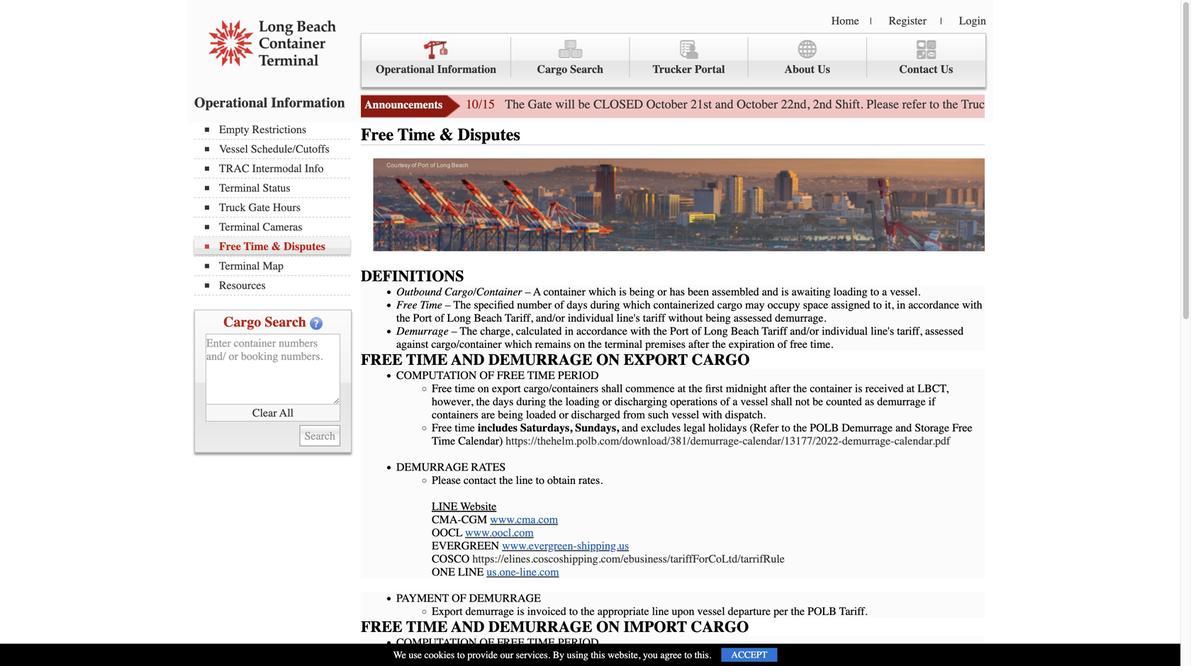 Task type: describe. For each thing, give the bounding box(es) containing it.
during inside – the specified number of days during which containerized cargo may occupy space assigned to it, in accordance with the port of long beach tariff, and/or individual line's tariff without being assessed demurrage.
[[590, 298, 620, 312]]

port inside – the charge, calculated in accordance with the port of long beach tariff and/or individual line's tariff, assessed against cargo/container which remains on the terminal premises after the expiration of free time.
[[670, 325, 689, 338]]

per
[[773, 605, 788, 618]]

a.m.
[[798, 649, 818, 662]]

information inside menu bar
[[437, 63, 496, 76]]

website,
[[608, 650, 640, 661]]

to inside and excludes legal holidays (refer to the polb demurrage and storage free time calendar)
[[781, 421, 790, 435]]

free for free time
[[396, 298, 417, 312]]

trucker portal
[[653, 63, 725, 76]]

container inside definitions​ outbound cargo/container – a container which is being or has been assembled and is awaiting loading to a vessel.
[[543, 285, 586, 298]]

will
[[555, 97, 575, 112]]

cargo/containers for export
[[524, 382, 598, 395]]

cookies
[[424, 650, 455, 661]]

refer
[[902, 97, 926, 112]]

clear all
[[252, 406, 294, 420]]

loaded
[[526, 408, 556, 421]]

3 terminal from the top
[[219, 259, 260, 273]]

demurrage down us.one-
[[469, 592, 541, 605]]

2 | from the left
[[940, 16, 942, 27]]

may
[[745, 298, 765, 312]]

container right the that
[[864, 649, 906, 662]]

on for export
[[478, 382, 489, 395]]

export
[[432, 605, 463, 618]]

and/or inside – the specified number of days during which containerized cargo may occupy space assigned to it, in accordance with the port of long beach tariff, and/or individual line's tariff without being assessed demurrage.
[[536, 312, 565, 325]]

we
[[393, 650, 406, 661]]

cargo inside free time and demurrage on export cargo computation of free time period
[[692, 351, 750, 369]]

schedule/cutoffs
[[251, 142, 329, 156]]

against
[[396, 338, 428, 351]]

0 horizontal spatial or
[[559, 408, 568, 421]]

being inside definitions​ outbound cargo/container – a container which is being or has been assembled and is awaiting loading to a vessel.
[[629, 285, 655, 298]]

the left the first
[[689, 382, 702, 395]]

loading inside definitions​ outbound cargo/container – a container which is being or has been assembled and is awaiting loading to a vessel.
[[833, 285, 868, 298]]

https://thehelm.polb.com/download/381/demurrage-
[[506, 435, 743, 448]]

tariff
[[643, 312, 665, 325]]

the right refer
[[943, 97, 958, 112]]

time up however,
[[406, 351, 448, 369]]

demurrage inside free time on export cargo/containers shall commence at the first midnight after the container is received at lbct, however, the days during the loading or discharging operations of a vessel shall not be counted as demurrage if containers are being loaded or discharged from such vessel with dispatch.
[[877, 395, 926, 408]]

polb inside payment of demurrage export demurrage is invoiced to the appropriate line upon vessel departure per the polb tariff. free time and demurrage on import cargo
[[808, 605, 837, 618]]

the inside and excludes legal holidays (refer to the polb demurrage and storage free time calendar)
[[793, 421, 807, 435]]

2 horizontal spatial at
[[907, 382, 915, 395]]

accept
[[731, 650, 767, 661]]

cma-
[[432, 513, 461, 526]]

at inside free time on import cargo/containers shall commence for each container at 3:00 a.m. after that container is discharged from the vessel,
[[764, 649, 772, 662]]

however,
[[432, 395, 473, 408]]

time down announcements on the top of page
[[398, 125, 435, 145]]

1 october from the left
[[646, 97, 687, 112]]

counted
[[826, 395, 862, 408]]

the left appropriate
[[581, 605, 595, 618]]

demurrage inside and excludes legal holidays (refer to the polb demurrage and storage free time calendar)
[[842, 421, 893, 435]]

demurrage rates
[[396, 461, 506, 474]]

cargo/containers for import
[[526, 649, 600, 662]]

and inside free time and demurrage on export cargo computation of free time period
[[451, 351, 485, 369]]

hours inside empty restrictions vessel schedule/cutoffs trac intermodal info terminal status truck gate hours terminal cameras free time & disputes terminal map resources
[[273, 201, 301, 214]]

free inside empty restrictions vessel schedule/cutoffs trac intermodal info terminal status truck gate hours terminal cameras free time & disputes terminal map resources
[[219, 240, 241, 253]]

definitions​ outbound cargo/container – a container which is being or has been assembled and is awaiting loading to a vessel.
[[361, 267, 920, 298]]

and left storage
[[896, 421, 912, 435]]

time up services.
[[527, 636, 555, 649]]

payment of demurrage export demurrage is invoiced to the appropriate line upon vessel departure per the polb tariff. free time and demurrage on import cargo
[[361, 592, 867, 636]]

– inside definitions​ outbound cargo/container – a container which is being or has been assembled and is awaiting loading to a vessel.
[[525, 285, 531, 298]]

export
[[624, 351, 688, 369]]

after inside – the charge, calculated in accordance with the port of long beach tariff and/or individual line's tariff, assessed against cargo/container which remains on the terminal premises after the expiration of free time.
[[688, 338, 709, 351]]

beach inside – the specified number of days during which containerized cargo may occupy space assigned to it, in accordance with the port of long beach tariff, and/or individual line's tariff without being assessed demurrage.
[[474, 312, 502, 325]]

been
[[688, 285, 709, 298]]

intermodal
[[252, 162, 302, 175]]

individual inside – the specified number of days during which containerized cargo may occupy space assigned to it, in accordance with the port of long beach tariff, and/or individual line's tariff without being assessed demurrage.
[[568, 312, 614, 325]]

0 vertical spatial line
[[432, 500, 458, 513]]

0 horizontal spatial cargo search
[[223, 314, 306, 330]]

the down free
[[793, 382, 807, 395]]

and right 21st
[[715, 97, 733, 112]]

on inside payment of demurrage export demurrage is invoiced to the appropriate line upon vessel departure per the polb tariff. free time and demurrage on import cargo
[[596, 618, 620, 636]]

a
[[533, 285, 541, 298]]

sundays,
[[575, 421, 619, 435]]

menu bar containing empty restrictions
[[194, 122, 357, 296]]

includes
[[478, 421, 517, 435]]

gate inside empty restrictions vessel schedule/cutoffs trac intermodal info terminal status truck gate hours terminal cameras free time & disputes terminal map resources
[[249, 201, 270, 214]]

vessel,
[[473, 662, 504, 666]]

port inside – the specified number of days during which containerized cargo may occupy space assigned to it, in accordance with the port of long beach tariff, and/or individual line's tariff without being assessed demurrage.
[[413, 312, 432, 325]]

such
[[648, 408, 669, 421]]

the for specified
[[453, 298, 471, 312]]

cameras
[[263, 220, 302, 234]]

time down definitions​
[[420, 298, 442, 312]]

and down discharging
[[622, 421, 638, 435]]

assembled
[[712, 285, 759, 298]]

of inside free time and demurrage on export cargo computation of free time period
[[480, 369, 494, 382]]

the right per
[[791, 605, 805, 618]]

demurrage inside payment of demurrage export demurrage is invoiced to the appropriate line upon vessel departure per the polb tariff. free time and demurrage on import cargo
[[465, 605, 514, 618]]

cargo inside payment of demurrage export demurrage is invoiced to the appropriate line upon vessel departure per the polb tariff. free time and demurrage on import cargo
[[691, 618, 749, 636]]

further
[[1126, 97, 1161, 112]]

free for free time & disputes
[[361, 125, 394, 145]]

the inside – the specified number of days during which containerized cargo may occupy space assigned to it, in accordance with the port of long beach tariff, and/or individual line's tariff without being assessed demurrage.
[[396, 312, 410, 325]]

Enter container numbers and/ or booking numbers.  text field
[[206, 334, 340, 405]]

with inside – the charge, calculated in accordance with the port of long beach tariff and/or individual line's tariff, assessed against cargo/container which remains on the terminal premises after the expiration of free time.
[[630, 325, 650, 338]]

trac intermodal info link
[[205, 162, 350, 175]]

1 vertical spatial line
[[458, 566, 484, 579]]

0 horizontal spatial line
[[516, 474, 533, 487]]

0 horizontal spatial operational
[[194, 95, 268, 111]]

during inside free time on export cargo/containers shall commence at the first midnight after the container is received at lbct, however, the days during the loading or discharging operations of a vessel shall not be counted as demurrage if containers are being loaded or discharged from such vessel with dispatch.
[[516, 395, 546, 408]]

which inside – the charge, calculated in accordance with the port of long beach tariff and/or individual line's tariff, assessed against cargo/container which remains on the terminal premises after the expiration of free time.
[[504, 338, 532, 351]]

using
[[567, 650, 588, 661]]

the inside free time on import cargo/containers shall commence for each container at 3:00 a.m. after that container is discharged from the vessel,
[[457, 662, 470, 666]]

empty restrictions link
[[205, 123, 350, 136]]

the left expiration
[[712, 338, 726, 351]]

https://elines.coscoshipping.com/ebusiness/tariffforcoltd/tarrifrule
[[472, 553, 785, 566]]

assigned
[[831, 298, 870, 312]]

commence for at
[[626, 382, 675, 395]]

in inside – the charge, calculated in accordance with the port of long beach tariff and/or individual line's tariff, assessed against cargo/container which remains on the terminal premises after the expiration of free time.
[[565, 325, 574, 338]]

the right contact
[[499, 474, 513, 487]]

0 vertical spatial &
[[439, 125, 453, 145]]

1 horizontal spatial hours
[[1022, 97, 1053, 112]]

operations
[[670, 395, 717, 408]]

1 vertical spatial search
[[265, 314, 306, 330]]

is up terminal in the right bottom of the page
[[619, 285, 627, 298]]

line inside payment of demurrage export demurrage is invoiced to the appropriate line upon vessel departure per the polb tariff. free time and demurrage on import cargo
[[652, 605, 669, 618]]

with inside free time on export cargo/containers shall commence at the first midnight after the container is received at lbct, however, the days during the loading or discharging operations of a vessel shall not be counted as demurrage if containers are being loaded or discharged from such vessel with dispatch.
[[702, 408, 722, 421]]

be inside free time on export cargo/containers shall commence at the first midnight after the container is received at lbct, however, the days during the loading or discharging operations of a vessel shall not be counted as demurrage if containers are being loaded or discharged from such vessel with dispatch.
[[813, 395, 823, 408]]

occupy
[[767, 298, 800, 312]]

2 horizontal spatial gate
[[994, 97, 1018, 112]]

outbound
[[396, 285, 442, 298]]

beach inside – the charge, calculated in accordance with the port of long beach tariff and/or individual line's tariff, assessed against cargo/container which remains on the terminal premises after the expiration of free time.
[[731, 325, 759, 338]]

3:00
[[775, 649, 795, 662]]

this
[[591, 650, 605, 661]]

free down charge,
[[497, 369, 525, 382]]

discharged inside free time on import cargo/containers shall commence for each container at 3:00 a.m. after that container is discharged from the vessel,
[[919, 649, 968, 662]]

0 horizontal spatial demurrage
[[396, 325, 449, 338]]

received
[[865, 382, 904, 395]]

login
[[959, 14, 986, 27]]

1 horizontal spatial or
[[602, 395, 612, 408]]

10/15 the gate will be closed october 21st and october 22nd, 2nd shift. please refer to the truck gate hours web page for further gate d
[[466, 97, 1191, 112]]

calendar)
[[458, 435, 503, 448]]

cosco
[[432, 553, 470, 566]]

terminal status link
[[205, 181, 350, 195]]

free down 'free time'
[[361, 351, 402, 369]]

us.one-line.com link
[[487, 566, 559, 579]]

– the charge, calculated in accordance with the port of long beach tariff and/or individual line's tariff, assessed against cargo/container which remains on the terminal premises after the expiration of free time.
[[396, 325, 964, 351]]

0 vertical spatial please
[[866, 97, 899, 112]]

and/or inside – the charge, calculated in accordance with the port of long beach tariff and/or individual line's tariff, assessed against cargo/container which remains on the terminal premises after the expiration of free time.
[[790, 325, 819, 338]]

a inside definitions​ outbound cargo/container – a container which is being or has been assembled and is awaiting loading to a vessel.
[[882, 285, 887, 298]]

definitions​
[[361, 267, 464, 285]]

free inside payment of demurrage export demurrage is invoiced to the appropriate line upon vessel departure per the polb tariff. free time and demurrage on import cargo
[[361, 618, 402, 636]]

the left export
[[476, 395, 490, 408]]

first
[[705, 382, 723, 395]]

of left free
[[778, 338, 787, 351]]

about us link
[[748, 37, 867, 77]]

from inside free time on export cargo/containers shall commence at the first midnight after the container is received at lbct, however, the days during the loading or discharging operations of a vessel shall not be counted as demurrage if containers are being loaded or discharged from such vessel with dispatch.
[[623, 408, 645, 421]]

1 horizontal spatial gate
[[528, 97, 552, 112]]

22nd,
[[781, 97, 810, 112]]

free time
[[396, 298, 442, 312]]

web
[[1056, 97, 1077, 112]]

loading inside free time on export cargo/containers shall commence at the first midnight after the container is received at lbct, however, the days during the loading or discharging operations of a vessel shall not be counted as demurrage if containers are being loaded or discharged from such vessel with dispatch.
[[565, 395, 600, 408]]

empty restrictions vessel schedule/cutoffs trac intermodal info terminal status truck gate hours terminal cameras free time & disputes terminal map resources
[[219, 123, 329, 292]]

1 vertical spatial cargo
[[223, 314, 261, 330]]

register
[[889, 14, 927, 27]]

1 horizontal spatial for
[[1108, 97, 1123, 112]]

use
[[409, 650, 422, 661]]

terminal
[[605, 338, 642, 351]]

vessel up (refer
[[740, 395, 768, 408]]

free time on import cargo/containers shall commence for each container at 3:00 a.m. after that container is discharged from the vessel,
[[432, 649, 968, 666]]

cargo/container
[[431, 338, 502, 351]]

home link
[[831, 14, 859, 27]]

website
[[460, 500, 496, 513]]

2 computation from the top
[[396, 636, 477, 649]]

www.cma.com link
[[490, 513, 558, 526]]

cargo search inside menu bar
[[537, 63, 603, 76]]

clear all button
[[206, 405, 340, 422]]

https://thehelm.polb.com/download/381/demurrage-calendar/13177/2022-demurrage-calendar.pdf
[[506, 435, 950, 448]]

the left without
[[653, 325, 667, 338]]

with inside – the specified number of days during which containerized cargo may occupy space assigned to it, in accordance with the port of long beach tariff, and/or individual line's tariff without being assessed demurrage.
[[962, 298, 982, 312]]

number
[[517, 298, 552, 312]]

container inside free time on export cargo/containers shall commence at the first midnight after the container is received at lbct, however, the days during the loading or discharging operations of a vessel shall not be counted as demurrage if containers are being loaded or discharged from such vessel with dispatch.
[[810, 382, 852, 395]]

about
[[784, 63, 815, 76]]

vessel.
[[890, 285, 920, 298]]

commence for for
[[627, 649, 677, 662]]

time down remains at the bottom
[[527, 369, 555, 382]]

1 horizontal spatial disputes
[[458, 125, 520, 145]]

free inside and excludes legal holidays (refer to the polb demurrage and storage free time calendar)
[[952, 421, 972, 435]]

demurrage-
[[842, 435, 894, 448]]

1 vertical spatial operational information
[[194, 95, 345, 111]]

of inside free time on export cargo/containers shall commence at the first midnight after the container is received at lbct, however, the days during the loading or discharging operations of a vessel shall not be counted as demurrage if containers are being loaded or discharged from such vessel with dispatch.
[[720, 395, 730, 408]]

period inside free time and demurrage on export cargo computation of free time period
[[558, 369, 599, 382]]

and inside payment of demurrage export demurrage is invoiced to the appropriate line upon vessel departure per the polb tariff. free time and demurrage on import cargo
[[451, 618, 485, 636]]

operational inside menu bar
[[376, 63, 434, 76]]

us for contact us
[[940, 63, 953, 76]]

cargo
[[717, 298, 742, 312]]

assessed inside – the specified number of days during which containerized cargo may occupy space assigned to it, in accordance with the port of long beach tariff, and/or individual line's tariff without being assessed demurrage.
[[734, 312, 772, 325]]

line.com
[[520, 566, 559, 579]]

2nd
[[813, 97, 832, 112]]

us.one-
[[487, 566, 520, 579]]

https://thehelm.polb.com/download/381/demurrage-calendar/13177/2022-demurrage-calendar.pdf link
[[506, 435, 950, 448]]

the for charge,
[[460, 325, 477, 338]]

legal
[[684, 421, 706, 435]]

of right the number
[[554, 298, 564, 312]]

terminal map link
[[205, 259, 350, 273]]

for inside free time on import cargo/containers shall commence for each container at 3:00 a.m. after that container is discharged from the vessel,
[[679, 649, 693, 662]]

the for gate
[[505, 97, 525, 112]]

our
[[500, 650, 513, 661]]

we use cookies to provide our services. by using this website, you agree to this.
[[393, 650, 711, 661]]

d
[[1188, 97, 1191, 112]]

accordance inside – the specified number of days during which containerized cargo may occupy space assigned to it, in accordance with the port of long beach tariff, and/or individual line's tariff without being assessed demurrage.
[[908, 298, 959, 312]]

0 vertical spatial be
[[578, 97, 590, 112]]

individual inside – the charge, calculated in accordance with the port of long beach tariff and/or individual line's tariff, assessed against cargo/container which remains on the terminal premises after the expiration of free time.
[[822, 325, 868, 338]]

free up the our
[[497, 636, 525, 649]]

containerized
[[653, 298, 714, 312]]

demurrage up services.
[[488, 618, 592, 636]]

closed
[[593, 97, 643, 112]]

accept button
[[721, 648, 777, 662]]

1 vertical spatial information
[[271, 95, 345, 111]]

& inside empty restrictions vessel schedule/cutoffs trac intermodal info terminal status truck gate hours terminal cameras free time & disputes terminal map resources
[[271, 240, 281, 253]]

export
[[492, 382, 521, 395]]

trucker
[[653, 63, 692, 76]]



Task type: vqa. For each thing, say whether or not it's contained in the screenshot.


Task type: locate. For each thing, give the bounding box(es) containing it.
after left the that
[[821, 649, 841, 662]]

is left invoiced
[[517, 605, 524, 618]]

0 vertical spatial cargo/containers
[[524, 382, 598, 395]]

shipping.us
[[577, 539, 629, 553]]

to inside – the specified number of days during which containerized cargo may occupy space assigned to it, in accordance with the port of long beach tariff, and/or individual line's tariff without being assessed demurrage.
[[873, 298, 882, 312]]

port down outbound
[[413, 312, 432, 325]]

vessel schedule/cutoffs link
[[205, 142, 350, 156]]

0 vertical spatial in
[[897, 298, 905, 312]]

2 time from the top
[[455, 421, 475, 435]]

time for free time on export cargo/containers shall commence at the first midnight after the container is received at lbct, however, the days during the loading or discharging operations of a vessel shall not be counted as demurrage if containers are being loaded or discharged from such vessel with dispatch.
[[455, 382, 475, 395]]

invoiced
[[527, 605, 566, 618]]

– the specified number of days during which containerized cargo may occupy space assigned to it, in accordance with the port of long beach tariff, and/or individual line's tariff without being assessed demurrage.
[[396, 298, 982, 325]]

0 vertical spatial cargo
[[537, 63, 567, 76]]

being inside – the specified number of days during which containerized cargo may occupy space assigned to it, in accordance with the port of long beach tariff, and/or individual line's tariff without being assessed demurrage.
[[706, 312, 731, 325]]

days up the includes
[[493, 395, 514, 408]]

cargo search down resources link
[[223, 314, 306, 330]]

time inside free time on import cargo/containers shall commence for each container at 3:00 a.m. after that container is discharged from the vessel,
[[455, 649, 475, 662]]

0 vertical spatial days
[[567, 298, 588, 312]]

2 horizontal spatial after
[[821, 649, 841, 662]]

line's
[[617, 312, 640, 325], [871, 325, 894, 338]]

and/or up remains at the bottom
[[536, 312, 565, 325]]

– inside – the charge, calculated in accordance with the port of long beach tariff and/or individual line's tariff, assessed against cargo/container which remains on the terminal premises after the expiration of free time.
[[451, 325, 457, 338]]

the up saturdays,
[[549, 395, 563, 408]]

individual
[[568, 312, 614, 325], [822, 325, 868, 338]]

assessed right tariff,
[[925, 325, 964, 338]]

in right calculated
[[565, 325, 574, 338]]

free up we
[[361, 618, 402, 636]]

1 vertical spatial truck
[[219, 201, 246, 214]]

vessel right upon
[[697, 605, 725, 618]]

vessel right "such"
[[672, 408, 699, 421]]

free inside free time on import cargo/containers shall commence for each container at 3:00 a.m. after that container is discharged from the vessel,
[[432, 649, 452, 662]]

1 horizontal spatial truck
[[961, 97, 991, 112]]

1 us from the left
[[818, 63, 830, 76]]

1 vertical spatial days
[[493, 395, 514, 408]]

truck down trac
[[219, 201, 246, 214]]

0 horizontal spatial days
[[493, 395, 514, 408]]

long inside – the specified number of days during which containerized cargo may occupy space assigned to it, in accordance with the port of long beach tariff, and/or individual line's tariff without being assessed demurrage.
[[447, 312, 471, 325]]

days
[[567, 298, 588, 312], [493, 395, 514, 408]]

truck right refer
[[961, 97, 991, 112]]

1 vertical spatial after
[[770, 382, 790, 395]]

2 period from the top
[[558, 636, 599, 649]]

operational information
[[376, 63, 496, 76], [194, 95, 345, 111]]

days right a
[[567, 298, 588, 312]]

cargo up the will at the top left of page
[[537, 63, 567, 76]]

to inside definitions​ outbound cargo/container – a container which is being or has been assembled and is awaiting loading to a vessel.
[[870, 285, 879, 298]]

time for free time on import cargo/containers shall commence for each container at 3:00 a.m. after that container is discharged from the vessel,
[[455, 649, 475, 662]]

computation inside free time and demurrage on export cargo computation of free time period
[[396, 369, 477, 382]]

operational information up announcements on the top of page
[[376, 63, 496, 76]]

0 vertical spatial discharged
[[571, 408, 620, 421]]

info
[[305, 162, 324, 175]]

operational information up empty restrictions link
[[194, 95, 345, 111]]

on inside – the charge, calculated in accordance with the port of long beach tariff and/or individual line's tariff, assessed against cargo/container which remains on the terminal premises after the expiration of free time.
[[574, 338, 585, 351]]

and inside definitions​ outbound cargo/container – a container which is being or has been assembled and is awaiting loading to a vessel.
[[762, 285, 778, 298]]

disputes down 10/15 at the left
[[458, 125, 520, 145]]

lbct,
[[918, 382, 949, 395]]

being right are at the left bottom of page
[[498, 408, 523, 421]]

time inside payment of demurrage export demurrage is invoiced to the appropriate line upon vessel departure per the polb tariff. free time and demurrage on import cargo
[[406, 618, 448, 636]]

cargo
[[692, 351, 750, 369], [691, 618, 749, 636]]

0 horizontal spatial us
[[818, 63, 830, 76]]

line's inside – the charge, calculated in accordance with the port of long beach tariff and/or individual line's tariff, assessed against cargo/container which remains on the terminal premises after the expiration of free time.
[[871, 325, 894, 338]]

of for payment of demurrage export demurrage is invoiced to the appropriate line upon vessel departure per the polb tariff. free time and demurrage on import cargo
[[452, 592, 466, 605]]

0 horizontal spatial port
[[413, 312, 432, 325]]

to inside payment of demurrage export demurrage is invoiced to the appropriate line upon vessel departure per the polb tariff. free time and demurrage on import cargo
[[569, 605, 578, 618]]

2 horizontal spatial which
[[623, 298, 651, 312]]

if
[[928, 395, 935, 408]]

1 horizontal spatial |
[[940, 16, 942, 27]]

for left the this.
[[679, 649, 693, 662]]

free right use
[[432, 649, 452, 662]]

disputes inside empty restrictions vessel schedule/cutoffs trac intermodal info terminal status truck gate hours terminal cameras free time & disputes terminal map resources
[[284, 240, 325, 253]]

0 horizontal spatial |
[[870, 16, 872, 27]]

container right each at the bottom right of page
[[719, 649, 761, 662]]

0 vertical spatial demurrage
[[877, 395, 926, 408]]

accordance inside – the charge, calculated in accordance with the port of long beach tariff and/or individual line's tariff, assessed against cargo/container which remains on the terminal premises after the expiration of free time.
[[576, 325, 627, 338]]

1 vertical spatial demurrage
[[842, 421, 893, 435]]

being up tariff
[[629, 285, 655, 298]]

remains
[[535, 338, 571, 351]]

of up "provide"
[[480, 636, 494, 649]]

at
[[678, 382, 686, 395], [907, 382, 915, 395], [764, 649, 772, 662]]

0 horizontal spatial demurrage
[[465, 605, 514, 618]]

1 horizontal spatial days
[[567, 298, 588, 312]]

0 vertical spatial accordance
[[908, 298, 959, 312]]

and up "provide"
[[451, 618, 485, 636]]

1 vertical spatial during
[[516, 395, 546, 408]]

individual down assigned
[[822, 325, 868, 338]]

on left export
[[478, 382, 489, 395]]

trac
[[219, 162, 249, 175]]

1 horizontal spatial –
[[451, 325, 457, 338]]

please contact the line to obtain rates.
[[432, 474, 603, 487]]

time right cookies
[[455, 649, 475, 662]]

2 vertical spatial of
[[480, 636, 494, 649]]

us for about us
[[818, 63, 830, 76]]

1 vertical spatial time
[[455, 421, 475, 435]]

line left obtain
[[516, 474, 533, 487]]

during up free time includes saturdays, sundays,
[[516, 395, 546, 408]]

and right assembled
[[762, 285, 778, 298]]

of for computation of free time period
[[480, 636, 494, 649]]

terminal down trac
[[219, 181, 260, 195]]

0 horizontal spatial in
[[565, 325, 574, 338]]

line down evergreen
[[458, 566, 484, 579]]

of down "one"
[[452, 592, 466, 605]]

1 horizontal spatial line
[[652, 605, 669, 618]]

cargo/containers inside free time on export cargo/containers shall commence at the first midnight after the container is received at lbct, however, the days during the loading or discharging operations of a vessel shall not be counted as demurrage if containers are being loaded or discharged from such vessel with dispatch.
[[524, 382, 598, 395]]

1 vertical spatial in
[[565, 325, 574, 338]]

during
[[590, 298, 620, 312], [516, 395, 546, 408]]

cargo down resources
[[223, 314, 261, 330]]

1 horizontal spatial and/or
[[790, 325, 819, 338]]

from left "such"
[[623, 408, 645, 421]]

a
[[882, 285, 887, 298], [733, 395, 738, 408]]

line's inside – the specified number of days during which containerized cargo may occupy space assigned to it, in accordance with the port of long beach tariff, and/or individual line's tariff without being assessed demurrage.
[[617, 312, 640, 325]]

of down cargo/container at the left bottom of page
[[480, 369, 494, 382]]

hours left web
[[1022, 97, 1053, 112]]

0 vertical spatial period
[[558, 369, 599, 382]]

time inside free time on export cargo/containers shall commence at the first midnight after the container is received at lbct, however, the days during the loading or discharging operations of a vessel shall not be counted as demurrage if containers are being loaded or discharged from such vessel with dispatch.
[[455, 382, 475, 395]]

free for free time on export cargo/containers shall commence at the first midnight after the container is received at lbct, however, the days during the loading or discharging operations of a vessel shall not be counted as demurrage if containers are being loaded or discharged from such vessel with dispatch.
[[432, 382, 452, 395]]

1 vertical spatial be
[[813, 395, 823, 408]]

cargo/containers inside free time on import cargo/containers shall commence for each container at 3:00 a.m. after that container is discharged from the vessel,
[[526, 649, 600, 662]]

disputes
[[458, 125, 520, 145], [284, 240, 325, 253]]

1 vertical spatial the
[[453, 298, 471, 312]]

on left the our
[[478, 649, 489, 662]]

1 horizontal spatial &
[[439, 125, 453, 145]]

2 vertical spatial on
[[478, 649, 489, 662]]

truck inside empty restrictions vessel schedule/cutoffs trac intermodal info terminal status truck gate hours terminal cameras free time & disputes terminal map resources
[[219, 201, 246, 214]]

0 vertical spatial operational
[[376, 63, 434, 76]]

or inside definitions​ outbound cargo/container – a container which is being or has been assembled and is awaiting loading to a vessel.
[[657, 285, 667, 298]]

cargo search
[[537, 63, 603, 76], [223, 314, 306, 330]]

1 time from the top
[[455, 382, 475, 395]]

long
[[447, 312, 471, 325], [704, 325, 728, 338]]

in inside – the specified number of days during which containerized cargo may occupy space assigned to it, in accordance with the port of long beach tariff, and/or individual line's tariff without being assessed demurrage.
[[897, 298, 905, 312]]

vessel inside payment of demurrage export demurrage is invoiced to the appropriate line upon vessel departure per the polb tariff. free time and demurrage on import cargo
[[697, 605, 725, 618]]

cargo
[[537, 63, 567, 76], [223, 314, 261, 330]]

1 horizontal spatial during
[[590, 298, 620, 312]]

us right contact on the top right
[[940, 63, 953, 76]]

truck gate hours link
[[205, 201, 350, 214]]

on inside free time and demurrage on export cargo computation of free time period
[[596, 351, 620, 369]]

on inside free time on import cargo/containers shall commence for each container at 3:00 a.m. after that container is discharged from the vessel,
[[478, 649, 489, 662]]

3 time from the top
[[455, 649, 475, 662]]

vessel
[[219, 142, 248, 156]]

charge,
[[480, 325, 513, 338]]

1 vertical spatial &
[[271, 240, 281, 253]]

1 vertical spatial period
[[558, 636, 599, 649]]

free time & disputes link
[[205, 240, 350, 253]]

the up against
[[396, 312, 410, 325]]

2 on from the top
[[596, 618, 620, 636]]

period down remains at the bottom
[[558, 369, 599, 382]]

2 vertical spatial time
[[455, 649, 475, 662]]

www.oocl.com link
[[465, 526, 534, 539]]

0 horizontal spatial which
[[504, 338, 532, 351]]

assessed inside – the charge, calculated in accordance with the port of long beach tariff and/or individual line's tariff, assessed against cargo/container which remains on the terminal premises after the expiration of free time.
[[925, 325, 964, 338]]

hours up cameras
[[273, 201, 301, 214]]

beach down 'cargo/container'
[[474, 312, 502, 325]]

free time and demurrage on export cargo computation of free time period
[[361, 351, 750, 382]]

saturdays,
[[520, 421, 572, 435]]

commence inside free time on export cargo/containers shall commence at the first midnight after the container is received at lbct, however, the days during the loading or discharging operations of a vessel shall not be counted as demurrage if containers are being loaded or discharged from such vessel with dispatch.
[[626, 382, 675, 395]]

restrictions
[[252, 123, 306, 136]]

1 vertical spatial on
[[478, 382, 489, 395]]

being down assembled
[[706, 312, 731, 325]]

computation of free time period
[[396, 636, 599, 649]]

2 and from the top
[[451, 618, 485, 636]]

after inside free time on import cargo/containers shall commence for each container at 3:00 a.m. after that container is discharged from the vessel,
[[821, 649, 841, 662]]

commence up "such"
[[626, 382, 675, 395]]

on
[[574, 338, 585, 351], [478, 382, 489, 395], [478, 649, 489, 662]]

1 horizontal spatial menu bar
[[361, 33, 986, 88]]

1 terminal from the top
[[219, 181, 260, 195]]

1 horizontal spatial october
[[737, 97, 778, 112]]

that
[[844, 649, 861, 662]]

assessed up expiration
[[734, 312, 772, 325]]

demurrage inside free time and demurrage on export cargo computation of free time period
[[488, 351, 592, 369]]

calculated
[[516, 325, 562, 338]]

(refer
[[750, 421, 779, 435]]

0 vertical spatial line
[[516, 474, 533, 487]]

1 vertical spatial computation
[[396, 636, 477, 649]]

0 horizontal spatial from
[[432, 662, 454, 666]]

on
[[596, 351, 620, 369], [596, 618, 620, 636]]

0 vertical spatial menu bar
[[361, 33, 986, 88]]

is inside payment of demurrage export demurrage is invoiced to the appropriate line upon vessel departure per the polb tariff. free time and demurrage on import cargo
[[517, 605, 524, 618]]

free down definitions​
[[396, 298, 417, 312]]

time inside and excludes legal holidays (refer to the polb demurrage and storage free time calendar)
[[432, 435, 455, 448]]

evergreen
[[432, 539, 499, 553]]

days inside free time on export cargo/containers shall commence at the first midnight after the container is received at lbct, however, the days during the loading or discharging operations of a vessel shall not be counted as demurrage if containers are being loaded or discharged from such vessel with dispatch.
[[493, 395, 514, 408]]

a right the first
[[733, 395, 738, 408]]

2 terminal from the top
[[219, 220, 260, 234]]

is inside free time on export cargo/containers shall commence at the first midnight after the container is received at lbct, however, the days during the loading or discharging operations of a vessel shall not be counted as demurrage if containers are being loaded or discharged from such vessel with dispatch.
[[855, 382, 862, 395]]

2 vertical spatial being
[[498, 408, 523, 421]]

hours
[[1022, 97, 1053, 112], [273, 201, 301, 214]]

discharged
[[571, 408, 620, 421], [919, 649, 968, 662]]

operational information inside menu bar
[[376, 63, 496, 76]]

which inside – the specified number of days during which containerized cargo may occupy space assigned to it, in accordance with the port of long beach tariff, and/or individual line's tariff without being assessed demurrage.
[[623, 298, 651, 312]]

https://elines.coscoshipping.com/ebusiness/tariffforcoltd/tarrifrule link
[[472, 553, 785, 566]]

demurrage down 'free time'
[[396, 325, 449, 338]]

the inside – the specified number of days during which containerized cargo may occupy space assigned to it, in accordance with the port of long beach tariff, and/or individual line's tariff without being assessed demurrage.
[[453, 298, 471, 312]]

cargo search link
[[511, 37, 630, 77]]

1 vertical spatial cargo
[[691, 618, 749, 636]]

from inside free time on import cargo/containers shall commence for each container at 3:00 a.m. after that container is discharged from the vessel,
[[432, 662, 454, 666]]

0 vertical spatial with
[[962, 298, 982, 312]]

during up terminal in the right bottom of the page
[[590, 298, 620, 312]]

1 period from the top
[[558, 369, 599, 382]]

discharging
[[615, 395, 667, 408]]

1 horizontal spatial which
[[588, 285, 616, 298]]

0 horizontal spatial discharged
[[571, 408, 620, 421]]

0 vertical spatial search
[[570, 63, 603, 76]]

after inside free time on export cargo/containers shall commence at the first midnight after the container is received at lbct, however, the days during the loading or discharging operations of a vessel shall not be counted as demurrage if containers are being loaded or discharged from such vessel with dispatch.
[[770, 382, 790, 395]]

obtain
[[547, 474, 576, 487]]

1 horizontal spatial beach
[[731, 325, 759, 338]]

at left lbct,
[[907, 382, 915, 395]]

– inside – the specified number of days during which containerized cargo may occupy space assigned to it, in accordance with the port of long beach tariff, and/or individual line's tariff without being assessed demurrage.
[[445, 298, 451, 312]]

by
[[553, 650, 564, 661]]

a inside free time on export cargo/containers shall commence at the first midnight after the container is received at lbct, however, the days during the loading or discharging operations of a vessel shall not be counted as demurrage if containers are being loaded or discharged from such vessel with dispatch.
[[733, 395, 738, 408]]

1 vertical spatial terminal
[[219, 220, 260, 234]]

1 vertical spatial a
[[733, 395, 738, 408]]

menu bar containing operational information
[[361, 33, 986, 88]]

shall for container
[[603, 649, 625, 662]]

1 on from the top
[[596, 351, 620, 369]]

1 vertical spatial polb
[[808, 605, 837, 618]]

0 vertical spatial disputes
[[458, 125, 520, 145]]

1 computation from the top
[[396, 369, 477, 382]]

21st
[[691, 97, 712, 112]]

on inside free time on export cargo/containers shall commence at the first midnight after the container is received at lbct, however, the days during the loading or discharging operations of a vessel shall not be counted as demurrage if containers are being loaded or discharged from such vessel with dispatch.
[[478, 382, 489, 395]]

2 october from the left
[[737, 97, 778, 112]]

line up oocl
[[432, 500, 458, 513]]

0 horizontal spatial hours
[[273, 201, 301, 214]]

0 vertical spatial being
[[629, 285, 655, 298]]

you
[[643, 650, 658, 661]]

departure
[[728, 605, 771, 618]]

loading
[[833, 285, 868, 298], [565, 395, 600, 408]]

time up map
[[244, 240, 269, 253]]

computation
[[396, 369, 477, 382], [396, 636, 477, 649]]

be right the will at the top left of page
[[578, 97, 590, 112]]

shall inside free time on import cargo/containers shall commence for each container at 3:00 a.m. after that container is discharged from the vessel,
[[603, 649, 625, 662]]

terminal up free time & disputes "link"
[[219, 220, 260, 234]]

is left 'awaiting'
[[781, 285, 789, 298]]

0 horizontal spatial be
[[578, 97, 590, 112]]

0 horizontal spatial truck
[[219, 201, 246, 214]]

tariff
[[762, 325, 787, 338]]

space
[[803, 298, 828, 312]]

0 horizontal spatial loading
[[565, 395, 600, 408]]

None submit
[[300, 425, 340, 447]]

1 horizontal spatial be
[[813, 395, 823, 408]]

2 us from the left
[[940, 63, 953, 76]]

www.cma.com
[[490, 513, 558, 526]]

commence down import
[[627, 649, 677, 662]]

after left not on the right bottom of the page
[[770, 382, 790, 395]]

on for import
[[478, 649, 489, 662]]

1 vertical spatial and
[[451, 618, 485, 636]]

and excludes legal holidays (refer to the polb demurrage and storage free time calendar)
[[432, 421, 972, 448]]

please left refer
[[866, 97, 899, 112]]

0 horizontal spatial accordance
[[576, 325, 627, 338]]

1 horizontal spatial individual
[[822, 325, 868, 338]]

the left charge,
[[460, 325, 477, 338]]

being inside free time on export cargo/containers shall commence at the first midnight after the container is received at lbct, however, the days during the loading or discharging operations of a vessel shall not be counted as demurrage if containers are being loaded or discharged from such vessel with dispatch.
[[498, 408, 523, 421]]

october
[[646, 97, 687, 112], [737, 97, 778, 112]]

0 vertical spatial on
[[574, 338, 585, 351]]

menu bar
[[361, 33, 986, 88], [194, 122, 357, 296]]

one
[[432, 566, 455, 579]]

is left the as
[[855, 382, 862, 395]]

the inside – the charge, calculated in accordance with the port of long beach tariff and/or individual line's tariff, assessed against cargo/container which remains on the terminal premises after the expiration of free time.
[[460, 325, 477, 338]]

time left are at the left bottom of page
[[455, 421, 475, 435]]

gate
[[1164, 97, 1185, 112]]

free down however,
[[432, 421, 452, 435]]

the right 10/15 at the left
[[505, 97, 525, 112]]

1 vertical spatial with
[[630, 325, 650, 338]]

free for free time includes saturdays, sundays,
[[432, 421, 452, 435]]

long inside – the charge, calculated in accordance with the port of long beach tariff and/or individual line's tariff, assessed against cargo/container which remains on the terminal premises after the expiration of free time.
[[704, 325, 728, 338]]

october left 22nd,
[[737, 97, 778, 112]]

without
[[668, 312, 703, 325]]

of down containerized
[[692, 325, 701, 338]]

1 | from the left
[[870, 16, 872, 27]]

shall for first
[[601, 382, 623, 395]]

1 horizontal spatial us
[[940, 63, 953, 76]]

which inside definitions​ outbound cargo/container – a container which is being or has been assembled and is awaiting loading to a vessel.
[[588, 285, 616, 298]]

demurrage
[[396, 325, 449, 338], [842, 421, 893, 435]]

terminal cameras link
[[205, 220, 350, 234]]

free right storage
[[952, 421, 972, 435]]

2 horizontal spatial with
[[962, 298, 982, 312]]

vessel
[[740, 395, 768, 408], [672, 408, 699, 421], [697, 605, 725, 618]]

1 vertical spatial on
[[596, 618, 620, 636]]

1 vertical spatial menu bar
[[194, 122, 357, 296]]

1 horizontal spatial a
[[882, 285, 887, 298]]

of inside payment of demurrage export demurrage is invoiced to the appropriate line upon vessel departure per the polb tariff. free time and demurrage on import cargo
[[452, 592, 466, 605]]

demurrage down the as
[[842, 421, 893, 435]]

polb left tariff.
[[808, 605, 837, 618]]

of down outbound
[[435, 312, 444, 325]]

0 vertical spatial during
[[590, 298, 620, 312]]

gate down status
[[249, 201, 270, 214]]

time for free time includes saturdays, sundays,
[[455, 421, 475, 435]]

containers
[[432, 408, 478, 421]]

the down not on the right bottom of the page
[[793, 421, 807, 435]]

0 vertical spatial and
[[451, 351, 485, 369]]

time up containers
[[455, 382, 475, 395]]

portal
[[695, 63, 725, 76]]

1 horizontal spatial loading
[[833, 285, 868, 298]]

services.
[[516, 650, 550, 661]]

0 vertical spatial of
[[480, 369, 494, 382]]

port down containerized
[[670, 325, 689, 338]]

1 horizontal spatial information
[[437, 63, 496, 76]]

information up restrictions
[[271, 95, 345, 111]]

loading up "sundays,"
[[565, 395, 600, 408]]

0 vertical spatial truck
[[961, 97, 991, 112]]

free time & disputes
[[361, 125, 520, 145]]

1 and from the top
[[451, 351, 485, 369]]

which
[[588, 285, 616, 298], [623, 298, 651, 312], [504, 338, 532, 351]]

0 horizontal spatial disputes
[[284, 240, 325, 253]]

2 vertical spatial with
[[702, 408, 722, 421]]

0 horizontal spatial please
[[432, 474, 461, 487]]

1 horizontal spatial port
[[670, 325, 689, 338]]

us right about
[[818, 63, 830, 76]]

time inside empty restrictions vessel schedule/cutoffs trac intermodal info terminal status truck gate hours terminal cameras free time & disputes terminal map resources
[[244, 240, 269, 253]]

1 vertical spatial loading
[[565, 395, 600, 408]]

has
[[670, 285, 685, 298]]

1 vertical spatial demurrage
[[465, 605, 514, 618]]

shall left not on the right bottom of the page
[[771, 395, 792, 408]]

search inside menu bar
[[570, 63, 603, 76]]

www.oocl.com
[[465, 526, 534, 539]]

login link
[[959, 14, 986, 27]]

free down announcements on the top of page
[[361, 125, 394, 145]]

is inside free time on import cargo/containers shall commence for each container at 3:00 a.m. after that container is discharged from the vessel,
[[909, 649, 917, 662]]

polb inside and excludes legal holidays (refer to the polb demurrage and storage free time calendar)
[[810, 421, 839, 435]]

the left terminal in the right bottom of the page
[[588, 338, 602, 351]]

assessed
[[734, 312, 772, 325], [925, 325, 964, 338]]

– for specified
[[445, 298, 451, 312]]

1 horizontal spatial with
[[702, 408, 722, 421]]

2 vertical spatial the
[[460, 325, 477, 338]]

discharged inside free time on export cargo/containers shall commence at the first midnight after the container is received at lbct, however, the days during the loading or discharging operations of a vessel shall not be counted as demurrage if containers are being loaded or discharged from such vessel with dispatch.
[[571, 408, 620, 421]]

1 horizontal spatial please
[[866, 97, 899, 112]]

status
[[263, 181, 290, 195]]

or up "sundays,"
[[602, 395, 612, 408]]

0 horizontal spatial at
[[678, 382, 686, 395]]

and down charge,
[[451, 351, 485, 369]]

demurrage up cma- at the left bottom of page
[[396, 461, 468, 474]]

– for charge,
[[451, 325, 457, 338]]

–
[[525, 285, 531, 298], [445, 298, 451, 312], [451, 325, 457, 338]]

long up cargo/container at the left bottom of page
[[447, 312, 471, 325]]

at left the first
[[678, 382, 686, 395]]

for right page
[[1108, 97, 1123, 112]]

commence inside free time on import cargo/containers shall commence for each container at 3:00 a.m. after that container is discharged from the vessel,
[[627, 649, 677, 662]]

individual up terminal in the right bottom of the page
[[568, 312, 614, 325]]

0 horizontal spatial assessed
[[734, 312, 772, 325]]

resources link
[[205, 279, 350, 292]]

days inside – the specified number of days during which containerized cargo may occupy space assigned to it, in accordance with the port of long beach tariff, and/or individual line's tariff without being assessed demurrage.
[[567, 298, 588, 312]]

gate left web
[[994, 97, 1018, 112]]

rates
[[471, 461, 506, 474]]

0 horizontal spatial search
[[265, 314, 306, 330]]

0 vertical spatial hours
[[1022, 97, 1053, 112]]

is
[[619, 285, 627, 298], [781, 285, 789, 298], [855, 382, 862, 395], [517, 605, 524, 618], [909, 649, 917, 662]]

at left 3:00
[[764, 649, 772, 662]]

expiration
[[729, 338, 775, 351]]

free for free time on import cargo/containers shall commence for each container at 3:00 a.m. after that container is discharged from the vessel,
[[432, 649, 452, 662]]

free inside free time on export cargo/containers shall commence at the first midnight after the container is received at lbct, however, the days during the loading or discharging operations of a vessel shall not be counted as demurrage if containers are being loaded or discharged from such vessel with dispatch.
[[432, 382, 452, 395]]

& down terminal cameras link
[[271, 240, 281, 253]]

with
[[962, 298, 982, 312], [630, 325, 650, 338], [702, 408, 722, 421]]

cargo inside menu bar
[[537, 63, 567, 76]]



